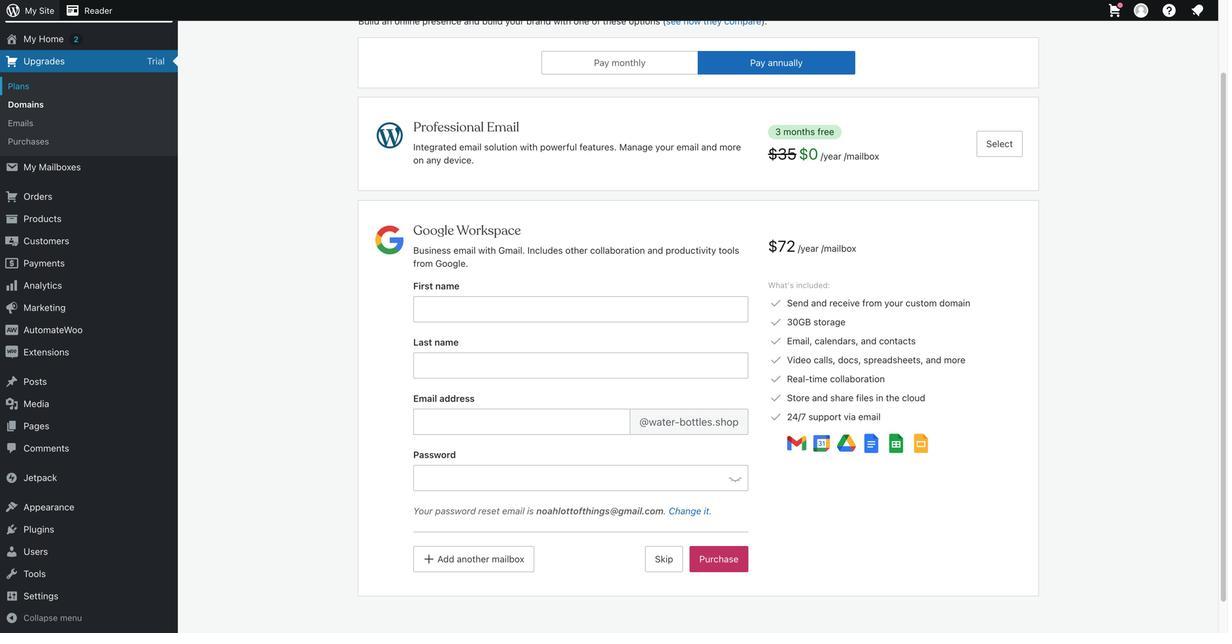 Task type: describe. For each thing, give the bounding box(es) containing it.
3 months free
[[775, 126, 834, 137]]

comments link
[[0, 437, 178, 459]]

appearance
[[24, 501, 74, 512]]

settings
[[24, 590, 58, 601]]

compare
[[724, 16, 761, 26]]

google docs icon image
[[861, 433, 882, 454]]

receive
[[829, 298, 860, 308]]

share
[[830, 392, 854, 403]]

$35
[[768, 145, 797, 163]]

your inside professional email integrated email solution with powerful features. manage your email and more on any device.
[[655, 142, 674, 152]]

none text field inside main content
[[413, 409, 630, 435]]

calls,
[[814, 354, 836, 365]]

my for my home
[[24, 33, 36, 44]]

img image for extensions
[[5, 345, 18, 359]]

img image for payments
[[5, 257, 18, 270]]

orders
[[24, 191, 52, 202]]

these
[[603, 16, 626, 26]]

real-time collaboration
[[787, 373, 885, 384]]

email,
[[787, 336, 812, 346]]

media
[[24, 398, 49, 409]]

customers
[[24, 235, 69, 246]]

first name
[[413, 281, 460, 291]]

what's
[[768, 281, 794, 290]]

domains
[[8, 100, 44, 109]]

and up support in the bottom right of the page
[[812, 392, 828, 403]]

build an online presence and build your brand with one of these options ( see how they compare ).
[[358, 16, 767, 26]]

email left more
[[677, 142, 699, 152]]

spreadsheets,
[[864, 354, 923, 365]]

payments link
[[0, 252, 178, 274]]

upgrade for $1 button
[[100, 1, 165, 18]]

14
[[13, 5, 22, 14]]

/mailbox inside '$35 $0 /year /mailbox'
[[844, 151, 879, 162]]

from inside the "google workspace business email with gmail. includes other collaboration and productivity tools from google."
[[413, 258, 433, 269]]

mailboxes
[[39, 161, 81, 172]]

0 horizontal spatial your
[[505, 16, 524, 26]]

send and receive from your custom domain
[[787, 298, 971, 308]]

integrated
[[413, 142, 457, 152]]

pay for pay monthly
[[594, 57, 609, 68]]

my home
[[24, 33, 64, 44]]

reset
[[478, 506, 500, 516]]

docs,
[[838, 354, 861, 365]]

1 horizontal spatial from
[[862, 298, 882, 308]]

days
[[24, 5, 41, 14]]

marketing link
[[0, 296, 178, 319]]

noahlottofthings@gmail.com
[[536, 506, 664, 516]]

posts link
[[0, 370, 178, 393]]

name for first name
[[435, 281, 460, 291]]

home
[[39, 33, 64, 44]]

free
[[818, 126, 834, 137]]

skip button
[[645, 546, 683, 572]]

1 . from the left
[[664, 506, 666, 516]]

add another mailbox button
[[413, 546, 534, 572]]

in
[[876, 392, 884, 403]]

skip
[[655, 554, 673, 564]]

google drive icon image
[[836, 433, 857, 454]]

upgrades
[[24, 56, 65, 66]]

features.
[[580, 142, 617, 152]]

automatewoo link
[[0, 319, 178, 341]]

real-
[[787, 373, 809, 384]]

$72 /year /mailbox
[[768, 237, 857, 255]]

included:
[[796, 281, 830, 290]]

for $1
[[139, 5, 160, 14]]

email inside professional email integrated email solution with powerful features. manage your email and more on any device.
[[487, 119, 519, 136]]

months
[[784, 126, 815, 137]]

24/7 support via email
[[787, 411, 881, 422]]

google slides icon image
[[911, 433, 932, 454]]

my for my mailboxes
[[24, 161, 36, 172]]

last name
[[413, 337, 459, 348]]

collapse
[[24, 613, 58, 622]]

extensions link
[[0, 341, 178, 363]]

plans
[[8, 81, 29, 91]]

marketing
[[24, 302, 66, 313]]

Pay monthly radio
[[542, 51, 698, 75]]

presence
[[422, 16, 462, 26]]

change
[[669, 506, 701, 516]]

monthly
[[612, 57, 646, 68]]

pages link
[[0, 415, 178, 437]]

jetpack
[[24, 472, 57, 483]]

calendars,
[[815, 336, 858, 346]]

and left build
[[464, 16, 480, 26]]

none password field inside main content
[[413, 465, 749, 491]]

via email
[[844, 411, 881, 422]]

email for email
[[459, 142, 482, 152]]

collapse menu
[[24, 613, 82, 622]]

settings link
[[0, 585, 178, 607]]

time collaboration
[[809, 373, 885, 384]]

my site
[[25, 6, 54, 15]]

first
[[413, 281, 433, 291]]

‎@water-
[[639, 416, 680, 428]]

support
[[809, 411, 841, 422]]

trial
[[147, 56, 165, 66]]

0 vertical spatial with
[[554, 16, 571, 26]]

24/7
[[787, 411, 806, 422]]

pay for pay annually
[[750, 57, 765, 68]]

google sheets icon image
[[886, 433, 907, 454]]

gmail.
[[498, 245, 525, 256]]

plugins
[[24, 524, 54, 535]]

‎@water-bottles.shop‬
[[639, 416, 739, 428]]

password
[[435, 506, 476, 516]]



Task type: locate. For each thing, give the bounding box(es) containing it.
customers link
[[0, 230, 178, 252]]

1 vertical spatial from
[[862, 298, 882, 308]]

more
[[720, 142, 741, 152]]

4 img image from the top
[[5, 471, 18, 484]]

your right build
[[505, 16, 524, 26]]

1 horizontal spatial your
[[655, 142, 674, 152]]

email inside the "google workspace business email with gmail. includes other collaboration and productivity tools from google."
[[454, 245, 476, 256]]

menu
[[60, 613, 82, 622]]

help image
[[1162, 3, 1177, 18]]

business
[[413, 245, 451, 256]]

email up solution on the top left of the page
[[487, 119, 519, 136]]

solution
[[484, 142, 518, 152]]

send
[[787, 298, 809, 308]]

/mailbox right $0
[[844, 151, 879, 162]]

my down purchases
[[24, 161, 36, 172]]

img image inside extensions link
[[5, 345, 18, 359]]

they
[[703, 16, 722, 26]]

name
[[435, 281, 460, 291], [435, 337, 459, 348]]

0 vertical spatial my
[[25, 6, 37, 15]]

build
[[482, 16, 503, 26]]

/year inside the $72 /year /mailbox
[[798, 243, 819, 254]]

my shopping cart image
[[1107, 3, 1123, 18]]

/year right $72
[[798, 243, 819, 254]]

main content containing $35
[[358, 0, 1039, 596]]

/mailbox inside the $72 /year /mailbox
[[821, 243, 857, 254]]

google calendar icon image
[[811, 433, 832, 454]]

(
[[663, 16, 666, 26]]

option group containing pay monthly
[[542, 51, 855, 75]]

main content
[[358, 0, 1039, 596]]

1 horizontal spatial .
[[709, 506, 712, 516]]

and inside the "google workspace business email with gmail. includes other collaboration and productivity tools from google."
[[648, 245, 663, 256]]

img image inside automatewoo link
[[5, 323, 18, 336]]

my for my site
[[25, 6, 37, 15]]

email
[[459, 142, 482, 152], [677, 142, 699, 152], [454, 245, 476, 256], [502, 506, 525, 516]]

from down business
[[413, 258, 433, 269]]

1 vertical spatial my
[[24, 33, 36, 44]]

1 img image from the top
[[5, 257, 18, 270]]

my left home
[[24, 33, 36, 44]]

. right change
[[709, 506, 712, 516]]

last
[[413, 337, 432, 348]]

includes
[[528, 245, 563, 256]]

my right 14
[[25, 6, 37, 15]]

tools
[[719, 245, 739, 256]]

1 vertical spatial with
[[520, 142, 538, 152]]

0 vertical spatial email
[[487, 119, 519, 136]]

email for workspace
[[454, 245, 476, 256]]

email left address
[[413, 393, 437, 404]]

2 vertical spatial with
[[478, 245, 496, 256]]

orders link
[[0, 185, 178, 208]]

0 horizontal spatial email
[[413, 393, 437, 404]]

manage your notifications image
[[1190, 3, 1205, 18]]

video calls, docs, spreadsheets, and more
[[787, 354, 966, 365]]

pay inside option
[[750, 57, 765, 68]]

1 vertical spatial email
[[413, 393, 437, 404]]

workspace
[[457, 222, 521, 239]]

img image for jetpack
[[5, 471, 18, 484]]

and left productivity
[[648, 245, 663, 256]]

collaboration
[[590, 245, 645, 256]]

img image left the extensions
[[5, 345, 18, 359]]

is
[[527, 506, 534, 516]]

name right last
[[435, 337, 459, 348]]

my inside 'link'
[[24, 161, 36, 172]]

option group inside main content
[[542, 51, 855, 75]]

what's included:
[[768, 281, 830, 290]]

add another mailbox
[[438, 554, 524, 564]]

pay left annually
[[750, 57, 765, 68]]

purchase button
[[690, 546, 749, 572]]

1 pay from the left
[[594, 57, 609, 68]]

email up google.
[[454, 245, 476, 256]]

google
[[413, 222, 454, 239]]

1 horizontal spatial with
[[520, 142, 538, 152]]

with right solution on the top left of the page
[[520, 142, 538, 152]]

my profile image
[[1134, 3, 1148, 18]]

/mailbox
[[844, 151, 879, 162], [821, 243, 857, 254]]

collapse menu link
[[0, 607, 178, 629]]

your password reset email is noahlottofthings@gmail.com . change it .
[[413, 506, 712, 516]]

img image left the automatewoo
[[5, 323, 18, 336]]

address
[[439, 393, 475, 404]]

0 vertical spatial /year
[[821, 151, 842, 162]]

and inside professional email integrated email solution with powerful features. manage your email and more on any device.
[[701, 142, 717, 152]]

pay inside radio
[[594, 57, 609, 68]]

3 img image from the top
[[5, 345, 18, 359]]

productivity
[[666, 245, 716, 256]]

and down the included:
[[811, 298, 827, 308]]

and left more
[[701, 142, 717, 152]]

with left one
[[554, 16, 571, 26]]

img image inside "payments" link
[[5, 257, 18, 270]]

upgrade for $1
[[105, 5, 160, 14]]

0 vertical spatial name
[[435, 281, 460, 291]]

with inside the "google workspace business email with gmail. includes other collaboration and productivity tools from google."
[[478, 245, 496, 256]]

files
[[856, 392, 874, 403]]

img image
[[5, 257, 18, 270], [5, 323, 18, 336], [5, 345, 18, 359], [5, 471, 18, 484]]

img image for automatewoo
[[5, 323, 18, 336]]

None password field
[[413, 465, 749, 491]]

2 img image from the top
[[5, 323, 18, 336]]

1 horizontal spatial email
[[487, 119, 519, 136]]

any
[[426, 155, 441, 165]]

site
[[39, 6, 54, 15]]

0 vertical spatial your
[[505, 16, 524, 26]]

professional email integrated email solution with powerful features. manage your email and more on any device.
[[413, 119, 741, 165]]

Pay annually radio
[[698, 51, 855, 75]]

another
[[457, 554, 489, 564]]

$35 $0 /year /mailbox
[[768, 145, 879, 163]]

purchase
[[699, 554, 739, 564]]

1 vertical spatial your
[[655, 142, 674, 152]]

2 pay from the left
[[750, 57, 765, 68]]

device.
[[444, 155, 474, 165]]

extensions
[[24, 346, 69, 357]]

img image left payments
[[5, 257, 18, 270]]

my mailboxes link
[[0, 156, 178, 178]]

/year inside '$35 $0 /year /mailbox'
[[821, 151, 842, 162]]

gmail icon image
[[787, 433, 807, 454]]

build
[[358, 16, 379, 26]]

2 vertical spatial your
[[885, 298, 903, 308]]

2 horizontal spatial with
[[554, 16, 571, 26]]

1 horizontal spatial /year
[[821, 151, 842, 162]]

. left change
[[664, 506, 666, 516]]

name for last name
[[435, 337, 459, 348]]

analytics link
[[0, 274, 178, 296]]

None text field
[[413, 296, 749, 322], [413, 353, 749, 379], [413, 296, 749, 322], [413, 353, 749, 379]]

one
[[574, 16, 589, 26]]

0 horizontal spatial /year
[[798, 243, 819, 254]]

your up and contacts
[[885, 298, 903, 308]]

and contacts
[[861, 336, 916, 346]]

0 horizontal spatial from
[[413, 258, 433, 269]]

and
[[464, 16, 480, 26], [701, 142, 717, 152], [648, 245, 663, 256], [811, 298, 827, 308], [812, 392, 828, 403]]

0 vertical spatial from
[[413, 258, 433, 269]]

email
[[487, 119, 519, 136], [413, 393, 437, 404]]

products link
[[0, 208, 178, 230]]

/mailbox up the included:
[[821, 243, 857, 254]]

1 vertical spatial /year
[[798, 243, 819, 254]]

reader link
[[60, 0, 118, 21]]

from right receive
[[862, 298, 882, 308]]

email left is
[[502, 506, 525, 516]]

name down google.
[[435, 281, 460, 291]]

annually
[[768, 57, 803, 68]]

option group
[[542, 51, 855, 75]]

.
[[664, 506, 666, 516], [709, 506, 712, 516]]

posts
[[24, 376, 47, 387]]

2 . from the left
[[709, 506, 712, 516]]

with down "workspace" at the left top of page
[[478, 245, 496, 256]]

select button
[[977, 131, 1023, 157]]

on
[[413, 155, 424, 165]]

email for password
[[502, 506, 525, 516]]

users
[[24, 546, 48, 557]]

1 vertical spatial name
[[435, 337, 459, 348]]

change it link
[[669, 506, 709, 516]]

my site link
[[0, 0, 60, 21]]

img image left jetpack
[[5, 471, 18, 484]]

email up device.
[[459, 142, 482, 152]]

None text field
[[413, 409, 630, 435]]

img image inside jetpack link
[[5, 471, 18, 484]]

/year right $0
[[821, 151, 842, 162]]

0 horizontal spatial with
[[478, 245, 496, 256]]

payments
[[24, 258, 65, 268]]

0 horizontal spatial pay
[[594, 57, 609, 68]]

how
[[684, 16, 701, 26]]

brand
[[526, 16, 551, 26]]

1 vertical spatial /mailbox
[[821, 243, 857, 254]]

2 vertical spatial my
[[24, 161, 36, 172]]

store
[[787, 392, 810, 403]]

purchases
[[8, 136, 49, 146]]

upgrade
[[105, 5, 137, 14]]

1 horizontal spatial pay
[[750, 57, 765, 68]]

pay left monthly
[[594, 57, 609, 68]]

see
[[666, 16, 681, 26]]

products
[[24, 213, 62, 224]]

analytics
[[24, 280, 62, 291]]

2 horizontal spatial your
[[885, 298, 903, 308]]

reader
[[84, 6, 112, 15]]

0 vertical spatial /mailbox
[[844, 151, 879, 162]]

your right manage
[[655, 142, 674, 152]]

with inside professional email integrated email solution with powerful features. manage your email and more on any device.
[[520, 142, 538, 152]]

appearance link
[[0, 496, 178, 518]]

0 horizontal spatial .
[[664, 506, 666, 516]]

the cloud
[[886, 392, 925, 403]]

comments
[[24, 443, 69, 453]]

2
[[74, 35, 79, 44]]

pay annually
[[750, 57, 803, 68]]

powerful
[[540, 142, 577, 152]]



Task type: vqa. For each thing, say whether or not it's contained in the screenshot.
"softly-"
no



